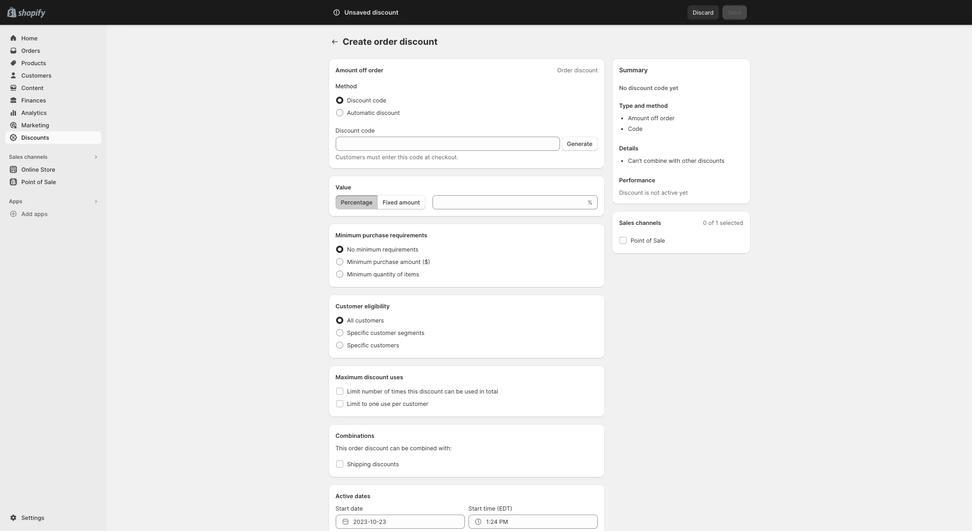 Task type: locate. For each thing, give the bounding box(es) containing it.
home
[[21, 35, 38, 42]]

0 horizontal spatial customers
[[21, 72, 52, 79]]

1 vertical spatial point of sale
[[631, 237, 665, 244]]

no minimum requirements
[[347, 246, 419, 253]]

amount up "method"
[[336, 67, 358, 74]]

off
[[359, 67, 367, 74], [651, 115, 659, 122]]

0 vertical spatial sale
[[44, 179, 56, 186]]

start date
[[336, 506, 363, 513]]

1 horizontal spatial customers
[[336, 154, 365, 161]]

specific for specific customer segments
[[347, 330, 369, 337]]

0 vertical spatial no
[[620, 84, 627, 92]]

1 vertical spatial sale
[[654, 237, 665, 244]]

1 vertical spatial purchase
[[374, 259, 399, 266]]

1 vertical spatial point
[[631, 237, 645, 244]]

0 horizontal spatial sale
[[44, 179, 56, 186]]

0 vertical spatial channels
[[24, 154, 48, 160]]

code up automatic discount
[[373, 97, 387, 104]]

be left 'used'
[[456, 388, 463, 395]]

discounts right other
[[699, 157, 725, 164]]

sales channels down is
[[620, 220, 661, 227]]

0 horizontal spatial sales
[[9, 154, 23, 160]]

online store link
[[5, 164, 101, 176]]

requirements up no minimum requirements
[[390, 232, 428, 239]]

generate
[[567, 140, 593, 148]]

limit to one use per customer
[[347, 401, 429, 408]]

of inside button
[[37, 179, 43, 186]]

shopify image
[[18, 9, 45, 18]]

minimum
[[336, 232, 361, 239], [347, 259, 372, 266], [347, 271, 372, 278]]

0 vertical spatial sales channels
[[9, 154, 48, 160]]

start down active
[[336, 506, 349, 513]]

order down method at the right
[[660, 115, 675, 122]]

sales up online
[[9, 154, 23, 160]]

%
[[588, 199, 593, 206]]

code up method at the right
[[655, 84, 668, 92]]

0 horizontal spatial discounts
[[373, 461, 399, 468]]

yet
[[670, 84, 679, 92], [680, 189, 688, 196]]

customers left must
[[336, 154, 365, 161]]

apps
[[34, 211, 48, 218]]

0 vertical spatial customers
[[21, 72, 52, 79]]

percentage
[[341, 199, 373, 206]]

amount for amount off order
[[336, 67, 358, 74]]

Discount code text field
[[336, 137, 560, 151]]

customers for customers must enter this code at checkout.
[[336, 154, 365, 161]]

0 horizontal spatial sales channels
[[9, 154, 48, 160]]

discard button
[[688, 5, 720, 20]]

sales inside button
[[9, 154, 23, 160]]

purchase for amount
[[374, 259, 399, 266]]

2 vertical spatial discount
[[620, 189, 644, 196]]

date
[[351, 506, 363, 513]]

marketing link
[[5, 119, 101, 132]]

limit
[[347, 388, 360, 395], [347, 401, 360, 408]]

1 horizontal spatial can
[[445, 388, 455, 395]]

0 vertical spatial amount
[[399, 199, 420, 206]]

time
[[484, 506, 496, 513]]

discount up "automatic"
[[347, 97, 371, 104]]

amount off order
[[336, 67, 384, 74]]

purchase
[[363, 232, 389, 239], [374, 259, 399, 266]]

requirements for no minimum requirements
[[383, 246, 419, 253]]

point of sale
[[21, 179, 56, 186], [631, 237, 665, 244]]

0 vertical spatial point
[[21, 179, 35, 186]]

minimum down minimum
[[347, 259, 372, 266]]

orders link
[[5, 44, 101, 57]]

customers for all customers
[[356, 317, 384, 324]]

order inside amount off order code
[[660, 115, 675, 122]]

purchase up quantity
[[374, 259, 399, 266]]

purchase for requirements
[[363, 232, 389, 239]]

content
[[21, 84, 44, 92]]

Start date text field
[[353, 515, 465, 530]]

1 vertical spatial discounts
[[373, 461, 399, 468]]

1 horizontal spatial be
[[456, 388, 463, 395]]

at
[[425, 154, 430, 161]]

selected
[[720, 220, 744, 227]]

1 vertical spatial no
[[347, 246, 355, 253]]

1 horizontal spatial channels
[[636, 220, 661, 227]]

amount up items
[[400, 259, 421, 266]]

order
[[558, 67, 573, 74]]

channels
[[24, 154, 48, 160], [636, 220, 661, 227]]

point
[[21, 179, 35, 186], [631, 237, 645, 244]]

2 vertical spatial minimum
[[347, 271, 372, 278]]

discounts
[[21, 134, 49, 141]]

1 vertical spatial customers
[[371, 342, 399, 349]]

analytics link
[[5, 107, 101, 119]]

no left minimum
[[347, 246, 355, 253]]

code
[[628, 125, 643, 132]]

1 horizontal spatial off
[[651, 115, 659, 122]]

settings
[[21, 515, 44, 522]]

1 vertical spatial off
[[651, 115, 659, 122]]

unsaved
[[345, 8, 371, 16]]

customer down limit number of times this discount can be used in total
[[403, 401, 429, 408]]

limit down maximum
[[347, 388, 360, 395]]

customers link
[[5, 69, 101, 82]]

not
[[651, 189, 660, 196]]

yet right active
[[680, 189, 688, 196]]

1 horizontal spatial yet
[[680, 189, 688, 196]]

1 vertical spatial customer
[[403, 401, 429, 408]]

checkout.
[[432, 154, 459, 161]]

0 horizontal spatial start
[[336, 506, 349, 513]]

no for no discount code yet
[[620, 84, 627, 92]]

start for start date
[[336, 506, 349, 513]]

0 horizontal spatial channels
[[24, 154, 48, 160]]

0 vertical spatial customer
[[371, 330, 396, 337]]

specific
[[347, 330, 369, 337], [347, 342, 369, 349]]

combined
[[410, 445, 437, 452]]

code down automatic discount
[[361, 127, 375, 134]]

with:
[[439, 445, 452, 452]]

customer eligibility
[[336, 303, 390, 310]]

point of sale link
[[5, 176, 101, 188]]

1 horizontal spatial sales
[[620, 220, 635, 227]]

0 vertical spatial minimum
[[336, 232, 361, 239]]

0 vertical spatial amount
[[336, 67, 358, 74]]

off down method at the right
[[651, 115, 659, 122]]

discounts down this order discount can be combined with:
[[373, 461, 399, 468]]

1 vertical spatial amount
[[628, 115, 650, 122]]

limit number of times this discount can be used in total
[[347, 388, 498, 395]]

point inside button
[[21, 179, 35, 186]]

1 specific from the top
[[347, 330, 369, 337]]

no
[[620, 84, 627, 92], [347, 246, 355, 253]]

0 horizontal spatial off
[[359, 67, 367, 74]]

order down create order discount
[[369, 67, 384, 74]]

minimum purchase amount ($)
[[347, 259, 430, 266]]

customer
[[336, 303, 363, 310]]

discount down performance
[[620, 189, 644, 196]]

add apps button
[[5, 208, 101, 220]]

shipping
[[347, 461, 371, 468]]

code
[[655, 84, 668, 92], [373, 97, 387, 104], [361, 127, 375, 134], [410, 154, 423, 161]]

start left time
[[469, 506, 482, 513]]

1 vertical spatial requirements
[[383, 246, 419, 253]]

1 horizontal spatial amount
[[628, 115, 650, 122]]

create order discount
[[343, 36, 438, 47]]

discount code down "automatic"
[[336, 127, 375, 134]]

1 vertical spatial limit
[[347, 401, 360, 408]]

active dates
[[336, 493, 371, 500]]

type and method
[[620, 102, 668, 109]]

be left combined
[[402, 445, 409, 452]]

and
[[635, 102, 645, 109]]

customers for customers
[[21, 72, 52, 79]]

amount inside amount off order code
[[628, 115, 650, 122]]

2 start from the left
[[469, 506, 482, 513]]

customer
[[371, 330, 396, 337], [403, 401, 429, 408]]

customers down "products" on the left top of the page
[[21, 72, 52, 79]]

minimum up minimum
[[336, 232, 361, 239]]

no up type
[[620, 84, 627, 92]]

Start time (EDT) text field
[[486, 515, 598, 530]]

0 vertical spatial can
[[445, 388, 455, 395]]

can
[[445, 388, 455, 395], [390, 445, 400, 452]]

minimum for minimum purchase amount ($)
[[347, 259, 372, 266]]

discounts link
[[5, 132, 101, 144]]

requirements up minimum purchase amount ($)
[[383, 246, 419, 253]]

0 vertical spatial customers
[[356, 317, 384, 324]]

order down combinations on the left
[[349, 445, 363, 452]]

type
[[620, 102, 633, 109]]

purchase up minimum
[[363, 232, 389, 239]]

limit left to
[[347, 401, 360, 408]]

customers
[[356, 317, 384, 324], [371, 342, 399, 349]]

create
[[343, 36, 372, 47]]

discount
[[372, 8, 399, 16], [400, 36, 438, 47], [575, 67, 598, 74], [629, 84, 653, 92], [377, 109, 400, 116], [364, 374, 389, 381], [420, 388, 443, 395], [365, 445, 389, 452]]

sales down the 'discount is not active yet'
[[620, 220, 635, 227]]

customers down customer eligibility
[[356, 317, 384, 324]]

($)
[[423, 259, 430, 266]]

with
[[669, 157, 681, 164]]

summary
[[620, 66, 648, 74]]

1 horizontal spatial sale
[[654, 237, 665, 244]]

per
[[392, 401, 401, 408]]

0 horizontal spatial be
[[402, 445, 409, 452]]

0 vertical spatial sales
[[9, 154, 23, 160]]

customers down "specific customer segments"
[[371, 342, 399, 349]]

1 start from the left
[[336, 506, 349, 513]]

products
[[21, 60, 46, 67]]

can left 'used'
[[445, 388, 455, 395]]

1 vertical spatial specific
[[347, 342, 369, 349]]

2 limit from the top
[[347, 401, 360, 408]]

0 horizontal spatial point
[[21, 179, 35, 186]]

requirements
[[390, 232, 428, 239], [383, 246, 419, 253]]

amount
[[399, 199, 420, 206], [400, 259, 421, 266]]

0 horizontal spatial can
[[390, 445, 400, 452]]

add
[[21, 211, 33, 218]]

off inside amount off order code
[[651, 115, 659, 122]]

this right times
[[408, 388, 418, 395]]

can't
[[628, 157, 642, 164]]

channels up the online store on the top left of the page
[[24, 154, 48, 160]]

0 vertical spatial limit
[[347, 388, 360, 395]]

0 vertical spatial off
[[359, 67, 367, 74]]

0 horizontal spatial customer
[[371, 330, 396, 337]]

channels inside button
[[24, 154, 48, 160]]

number
[[362, 388, 383, 395]]

1 limit from the top
[[347, 388, 360, 395]]

0 vertical spatial requirements
[[390, 232, 428, 239]]

off down create
[[359, 67, 367, 74]]

0 horizontal spatial amount
[[336, 67, 358, 74]]

amount up code
[[628, 115, 650, 122]]

customer up specific customers at the left bottom
[[371, 330, 396, 337]]

minimum left quantity
[[347, 271, 372, 278]]

0 vertical spatial point of sale
[[21, 179, 56, 186]]

discount down "automatic"
[[336, 127, 360, 134]]

0 vertical spatial this
[[398, 154, 408, 161]]

sale
[[44, 179, 56, 186], [654, 237, 665, 244]]

1 horizontal spatial no
[[620, 84, 627, 92]]

discount code up "automatic"
[[347, 97, 387, 104]]

active
[[662, 189, 678, 196]]

no for no minimum requirements
[[347, 246, 355, 253]]

discard
[[693, 9, 714, 16]]

1 vertical spatial be
[[402, 445, 409, 452]]

0 horizontal spatial no
[[347, 246, 355, 253]]

can up shipping discounts
[[390, 445, 400, 452]]

amount right fixed
[[399, 199, 420, 206]]

be
[[456, 388, 463, 395], [402, 445, 409, 452]]

2 specific from the top
[[347, 342, 369, 349]]

sales channels up online
[[9, 154, 48, 160]]

apps
[[9, 198, 22, 205]]

1 horizontal spatial customer
[[403, 401, 429, 408]]

yet up amount off order code
[[670, 84, 679, 92]]

used
[[465, 388, 478, 395]]

this
[[398, 154, 408, 161], [408, 388, 418, 395]]

automatic discount
[[347, 109, 400, 116]]

customers
[[21, 72, 52, 79], [336, 154, 365, 161]]

of
[[37, 179, 43, 186], [709, 220, 714, 227], [647, 237, 652, 244], [397, 271, 403, 278], [384, 388, 390, 395]]

1 vertical spatial customers
[[336, 154, 365, 161]]

1 vertical spatial yet
[[680, 189, 688, 196]]

0 vertical spatial specific
[[347, 330, 369, 337]]

1 horizontal spatial sales channels
[[620, 220, 661, 227]]

0 vertical spatial purchase
[[363, 232, 389, 239]]

channels down is
[[636, 220, 661, 227]]

amount inside fixed amount button
[[399, 199, 420, 206]]

0 horizontal spatial point of sale
[[21, 179, 56, 186]]

1 horizontal spatial discounts
[[699, 157, 725, 164]]

percentage button
[[336, 196, 378, 210]]

1 vertical spatial minimum
[[347, 259, 372, 266]]

1 horizontal spatial start
[[469, 506, 482, 513]]

this right enter
[[398, 154, 408, 161]]

0 vertical spatial yet
[[670, 84, 679, 92]]



Task type: describe. For each thing, give the bounding box(es) containing it.
specific for specific customers
[[347, 342, 369, 349]]

dates
[[355, 493, 371, 500]]

active
[[336, 493, 353, 500]]

0 vertical spatial discount
[[347, 97, 371, 104]]

other
[[682, 157, 697, 164]]

generate button
[[562, 137, 598, 151]]

code left the at
[[410, 154, 423, 161]]

quantity
[[374, 271, 396, 278]]

shipping discounts
[[347, 461, 399, 468]]

analytics
[[21, 109, 47, 116]]

point of sale inside button
[[21, 179, 56, 186]]

times
[[392, 388, 407, 395]]

method
[[336, 83, 357, 90]]

customers must enter this code at checkout.
[[336, 154, 459, 161]]

(edt)
[[497, 506, 513, 513]]

save button
[[723, 5, 747, 20]]

1 vertical spatial sales channels
[[620, 220, 661, 227]]

method
[[647, 102, 668, 109]]

products link
[[5, 57, 101, 69]]

discount is not active yet
[[620, 189, 688, 196]]

0 vertical spatial discount code
[[347, 97, 387, 104]]

minimum
[[357, 246, 381, 253]]

1 horizontal spatial point of sale
[[631, 237, 665, 244]]

1 vertical spatial discount code
[[336, 127, 375, 134]]

0 vertical spatial discounts
[[699, 157, 725, 164]]

0
[[704, 220, 707, 227]]

automatic
[[347, 109, 375, 116]]

eligibility
[[365, 303, 390, 310]]

1 vertical spatial amount
[[400, 259, 421, 266]]

off for amount off order code
[[651, 115, 659, 122]]

add apps
[[21, 211, 48, 218]]

sales channels inside button
[[9, 154, 48, 160]]

specific customers
[[347, 342, 399, 349]]

limit for limit number of times this discount can be used in total
[[347, 388, 360, 395]]

sales channels button
[[5, 151, 101, 164]]

is
[[645, 189, 650, 196]]

segments
[[398, 330, 425, 337]]

0 horizontal spatial yet
[[670, 84, 679, 92]]

start time (edt)
[[469, 506, 513, 513]]

1 vertical spatial discount
[[336, 127, 360, 134]]

1 vertical spatial channels
[[636, 220, 661, 227]]

minimum quantity of items
[[347, 271, 419, 278]]

1 horizontal spatial point
[[631, 237, 645, 244]]

this
[[336, 445, 347, 452]]

no discount code yet
[[620, 84, 679, 92]]

search
[[372, 9, 391, 16]]

one
[[369, 401, 379, 408]]

online store button
[[0, 164, 107, 176]]

store
[[40, 166, 55, 173]]

customers for specific customers
[[371, 342, 399, 349]]

to
[[362, 401, 368, 408]]

settings link
[[5, 512, 101, 525]]

details
[[620, 145, 639, 152]]

order right create
[[374, 36, 398, 47]]

finances link
[[5, 94, 101, 107]]

online
[[21, 166, 39, 173]]

minimum for minimum quantity of items
[[347, 271, 372, 278]]

unsaved discount
[[345, 8, 399, 16]]

orders
[[21, 47, 40, 54]]

off for amount off order
[[359, 67, 367, 74]]

items
[[405, 271, 419, 278]]

home link
[[5, 32, 101, 44]]

fixed
[[383, 199, 398, 206]]

0 vertical spatial be
[[456, 388, 463, 395]]

fixed amount button
[[378, 196, 426, 210]]

amount for amount off order code
[[628, 115, 650, 122]]

finances
[[21, 97, 46, 104]]

minimum for minimum purchase requirements
[[336, 232, 361, 239]]

maximum discount uses
[[336, 374, 403, 381]]

save
[[728, 9, 742, 16]]

all customers
[[347, 317, 384, 324]]

1 vertical spatial sales
[[620, 220, 635, 227]]

requirements for minimum purchase requirements
[[390, 232, 428, 239]]

start for start time (edt)
[[469, 506, 482, 513]]

this order discount can be combined with:
[[336, 445, 452, 452]]

in
[[480, 388, 485, 395]]

1 vertical spatial this
[[408, 388, 418, 395]]

marketing
[[21, 122, 49, 129]]

search button
[[357, 5, 615, 20]]

limit for limit to one use per customer
[[347, 401, 360, 408]]

combinations
[[336, 433, 375, 440]]

value
[[336, 184, 351, 191]]

maximum
[[336, 374, 363, 381]]

% text field
[[433, 196, 586, 210]]

uses
[[390, 374, 403, 381]]

1 vertical spatial can
[[390, 445, 400, 452]]

amount off order code
[[628, 115, 675, 132]]

order discount
[[558, 67, 598, 74]]

use
[[381, 401, 391, 408]]

sale inside point of sale link
[[44, 179, 56, 186]]

point of sale button
[[0, 176, 107, 188]]

0 of 1 selected
[[704, 220, 744, 227]]



Task type: vqa. For each thing, say whether or not it's contained in the screenshot.
topmost Point of Sale
yes



